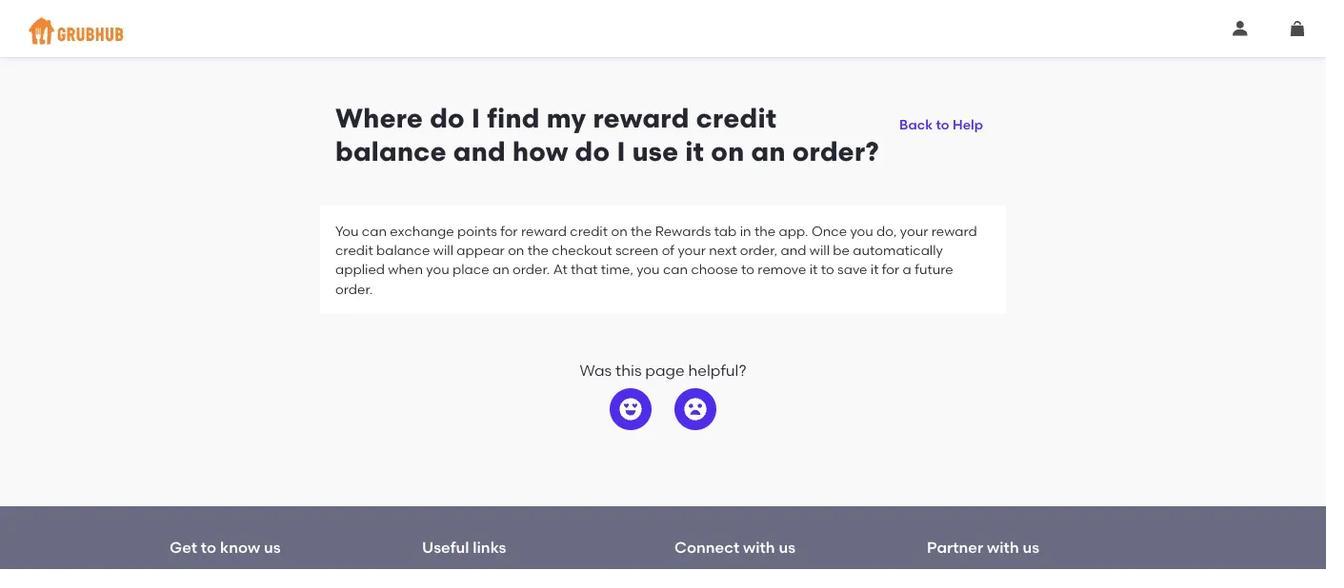 Task type: describe. For each thing, give the bounding box(es) containing it.
this page was helpful image
[[620, 399, 642, 421]]

connect
[[675, 539, 740, 558]]

to left help
[[936, 117, 950, 133]]

useful links
[[422, 539, 506, 558]]

how
[[513, 136, 569, 167]]

future
[[915, 262, 954, 278]]

a
[[903, 262, 912, 278]]

this page was not helpful image
[[684, 399, 707, 421]]

screen
[[616, 242, 659, 259]]

was this page helpful?
[[580, 361, 747, 380]]

0 vertical spatial your
[[901, 223, 929, 239]]

2 vertical spatial credit
[[336, 242, 373, 259]]

this
[[616, 361, 642, 380]]

1 horizontal spatial i
[[617, 136, 626, 167]]

small image
[[1233, 21, 1249, 36]]

1 vertical spatial on
[[611, 223, 628, 239]]

to right get
[[201, 539, 217, 558]]

0 horizontal spatial order.
[[336, 281, 373, 297]]

applied
[[336, 262, 385, 278]]

where do i find my reward credit balance and how do i use it on an order?
[[336, 102, 880, 167]]

0 horizontal spatial i
[[472, 102, 481, 134]]

us for partner with us
[[1023, 539, 1040, 558]]

you
[[336, 223, 359, 239]]

1 horizontal spatial you
[[637, 262, 660, 278]]

appear
[[457, 242, 505, 259]]

credit for for
[[570, 223, 608, 239]]

rewards
[[655, 223, 711, 239]]

useful
[[422, 539, 469, 558]]

credit for my
[[696, 102, 777, 134]]

reward for for
[[521, 223, 567, 239]]

balance inside the where do i find my reward credit balance and how do i use it on an order?
[[336, 136, 447, 167]]

be
[[833, 242, 850, 259]]

1 us from the left
[[264, 539, 281, 558]]

with for partner
[[988, 539, 1020, 558]]

where
[[336, 102, 423, 134]]

reward for my
[[593, 102, 690, 134]]

0 horizontal spatial for
[[501, 223, 518, 239]]

an inside the where do i find my reward credit balance and how do i use it on an order?
[[752, 136, 786, 167]]

connect with us
[[675, 539, 796, 558]]

1 horizontal spatial the
[[631, 223, 652, 239]]

at
[[553, 262, 568, 278]]

and inside you can exchange points for reward credit on the rewards tab in the app. once you do, your reward credit balance will appear on the checkout screen of your next order, and will be automatically applied when you place an order.  at that time, you can choose to remove it to save it for a future order.
[[781, 242, 807, 259]]

an inside you can exchange points for reward credit on the rewards tab in the app. once you do, your reward credit balance will appear on the checkout screen of your next order, and will be automatically applied when you place an order.  at that time, you can choose to remove it to save it for a future order.
[[493, 262, 510, 278]]

0 vertical spatial can
[[362, 223, 387, 239]]

to down the order,
[[742, 262, 755, 278]]

when
[[388, 262, 423, 278]]

help
[[953, 117, 984, 133]]

get
[[170, 539, 197, 558]]

back to help link
[[892, 102, 991, 136]]

partner
[[927, 539, 984, 558]]

1 vertical spatial do
[[575, 136, 610, 167]]

save
[[838, 262, 868, 278]]

use
[[633, 136, 679, 167]]

and inside the where do i find my reward credit balance and how do i use it on an order?
[[453, 136, 506, 167]]

links
[[473, 539, 506, 558]]

that
[[571, 262, 598, 278]]



Task type: vqa. For each thing, say whether or not it's contained in the screenshot.
US related to Partner with us
yes



Task type: locate. For each thing, give the bounding box(es) containing it.
1 horizontal spatial will
[[810, 242, 830, 259]]

0 vertical spatial and
[[453, 136, 506, 167]]

know
[[220, 539, 260, 558]]

order.
[[513, 262, 550, 278], [336, 281, 373, 297]]

2 horizontal spatial us
[[1023, 539, 1040, 558]]

0 horizontal spatial your
[[678, 242, 706, 259]]

reward
[[593, 102, 690, 134], [521, 223, 567, 239], [932, 223, 978, 239]]

it inside the where do i find my reward credit balance and how do i use it on an order?
[[686, 136, 705, 167]]

it
[[686, 136, 705, 167], [810, 262, 818, 278], [871, 262, 879, 278]]

0 vertical spatial for
[[501, 223, 518, 239]]

do down my
[[575, 136, 610, 167]]

you can exchange points for reward credit on the rewards tab in the app. once you do, your reward credit balance will appear on the checkout screen of your next order, and will be automatically applied when you place an order.  at that time, you can choose to remove it to save it for a future order.
[[336, 223, 978, 297]]

us right know
[[264, 539, 281, 558]]

2 will from the left
[[810, 242, 830, 259]]

will down once
[[810, 242, 830, 259]]

1 horizontal spatial your
[[901, 223, 929, 239]]

helpful?
[[689, 361, 747, 380]]

in
[[740, 223, 752, 239]]

remove
[[758, 262, 807, 278]]

will down 'exchange'
[[433, 242, 454, 259]]

your
[[901, 223, 929, 239], [678, 242, 706, 259]]

balance down "where"
[[336, 136, 447, 167]]

1 vertical spatial can
[[663, 262, 688, 278]]

on up screen
[[611, 223, 628, 239]]

on right use
[[711, 136, 745, 167]]

do
[[430, 102, 465, 134], [575, 136, 610, 167]]

the up screen
[[631, 223, 652, 239]]

2 with from the left
[[988, 539, 1020, 558]]

1 will from the left
[[433, 242, 454, 259]]

credit inside the where do i find my reward credit balance and how do i use it on an order?
[[696, 102, 777, 134]]

order?
[[793, 136, 880, 167]]

with right partner
[[988, 539, 1020, 558]]

your down rewards
[[678, 242, 706, 259]]

with for connect
[[743, 539, 775, 558]]

0 vertical spatial i
[[472, 102, 481, 134]]

1 horizontal spatial an
[[752, 136, 786, 167]]

0 vertical spatial credit
[[696, 102, 777, 134]]

order,
[[740, 242, 778, 259]]

1 vertical spatial balance
[[377, 242, 430, 259]]

1 vertical spatial and
[[781, 242, 807, 259]]

on right appear
[[508, 242, 525, 259]]

and
[[453, 136, 506, 167], [781, 242, 807, 259]]

reward up future
[[932, 223, 978, 239]]

balance inside you can exchange points for reward credit on the rewards tab in the app. once you do, your reward credit balance will appear on the checkout screen of your next order, and will be automatically applied when you place an order.  at that time, you can choose to remove it to save it for a future order.
[[377, 242, 430, 259]]

2 us from the left
[[779, 539, 796, 558]]

points
[[458, 223, 497, 239]]

0 horizontal spatial it
[[686, 136, 705, 167]]

1 horizontal spatial for
[[883, 262, 900, 278]]

small image
[[1291, 21, 1306, 36]]

0 horizontal spatial us
[[264, 539, 281, 558]]

1 horizontal spatial credit
[[570, 223, 608, 239]]

1 vertical spatial i
[[617, 136, 626, 167]]

back to help
[[900, 117, 984, 133]]

2 horizontal spatial it
[[871, 262, 879, 278]]

the left 'checkout'
[[528, 242, 549, 259]]

i
[[472, 102, 481, 134], [617, 136, 626, 167]]

balance
[[336, 136, 447, 167], [377, 242, 430, 259]]

your up automatically
[[901, 223, 929, 239]]

for left a
[[883, 262, 900, 278]]

0 horizontal spatial credit
[[336, 242, 373, 259]]

0 horizontal spatial reward
[[521, 223, 567, 239]]

0 vertical spatial an
[[752, 136, 786, 167]]

order. down applied
[[336, 281, 373, 297]]

i left find
[[472, 102, 481, 134]]

it right use
[[686, 136, 705, 167]]

for
[[501, 223, 518, 239], [883, 262, 900, 278]]

get to know us
[[170, 539, 281, 558]]

do,
[[877, 223, 897, 239]]

partner with us
[[927, 539, 1040, 558]]

back
[[900, 117, 933, 133]]

0 horizontal spatial on
[[508, 242, 525, 259]]

on inside the where do i find my reward credit balance and how do i use it on an order?
[[711, 136, 745, 167]]

1 vertical spatial credit
[[570, 223, 608, 239]]

0 horizontal spatial with
[[743, 539, 775, 558]]

1 with from the left
[[743, 539, 775, 558]]

1 vertical spatial your
[[678, 242, 706, 259]]

1 horizontal spatial do
[[575, 136, 610, 167]]

app.
[[779, 223, 809, 239]]

it right remove
[[810, 262, 818, 278]]

can right you
[[362, 223, 387, 239]]

with right connect
[[743, 539, 775, 558]]

place
[[453, 262, 490, 278]]

once
[[812, 223, 847, 239]]

on
[[711, 136, 745, 167], [611, 223, 628, 239], [508, 242, 525, 259]]

2 horizontal spatial the
[[755, 223, 776, 239]]

0 vertical spatial order.
[[513, 262, 550, 278]]

3 us from the left
[[1023, 539, 1040, 558]]

0 horizontal spatial do
[[430, 102, 465, 134]]

it right save
[[871, 262, 879, 278]]

you
[[851, 223, 874, 239], [426, 262, 450, 278], [637, 262, 660, 278]]

us right connect
[[779, 539, 796, 558]]

us right partner
[[1023, 539, 1040, 558]]

2 horizontal spatial credit
[[696, 102, 777, 134]]

1 horizontal spatial on
[[611, 223, 628, 239]]

1 horizontal spatial order.
[[513, 262, 550, 278]]

2 horizontal spatial on
[[711, 136, 745, 167]]

1 horizontal spatial with
[[988, 539, 1020, 558]]

can down of
[[663, 262, 688, 278]]

2 horizontal spatial you
[[851, 223, 874, 239]]

of
[[662, 242, 675, 259]]

balance up 'when'
[[377, 242, 430, 259]]

and down find
[[453, 136, 506, 167]]

reward up at
[[521, 223, 567, 239]]

1 horizontal spatial and
[[781, 242, 807, 259]]

to down be
[[821, 262, 835, 278]]

with
[[743, 539, 775, 558], [988, 539, 1020, 558]]

0 vertical spatial on
[[711, 136, 745, 167]]

grubhub logo image
[[29, 12, 124, 50]]

1 horizontal spatial us
[[779, 539, 796, 558]]

0 horizontal spatial an
[[493, 262, 510, 278]]

can
[[362, 223, 387, 239], [663, 262, 688, 278]]

was
[[580, 361, 612, 380]]

0 horizontal spatial the
[[528, 242, 549, 259]]

reward inside the where do i find my reward credit balance and how do i use it on an order?
[[593, 102, 690, 134]]

1 vertical spatial an
[[493, 262, 510, 278]]

1 vertical spatial order.
[[336, 281, 373, 297]]

the right in at the right top of page
[[755, 223, 776, 239]]

the
[[631, 223, 652, 239], [755, 223, 776, 239], [528, 242, 549, 259]]

find
[[487, 102, 540, 134]]

2 vertical spatial on
[[508, 242, 525, 259]]

1 horizontal spatial can
[[663, 262, 688, 278]]

reward up use
[[593, 102, 690, 134]]

2 horizontal spatial reward
[[932, 223, 978, 239]]

will
[[433, 242, 454, 259], [810, 242, 830, 259]]

us for connect with us
[[779, 539, 796, 558]]

1 vertical spatial for
[[883, 262, 900, 278]]

0 horizontal spatial will
[[433, 242, 454, 259]]

credit
[[696, 102, 777, 134], [570, 223, 608, 239], [336, 242, 373, 259]]

time,
[[601, 262, 634, 278]]

exchange
[[390, 223, 454, 239]]

page
[[646, 361, 685, 380]]

you down screen
[[637, 262, 660, 278]]

an
[[752, 136, 786, 167], [493, 262, 510, 278]]

an left order?
[[752, 136, 786, 167]]

choose
[[691, 262, 738, 278]]

an down appear
[[493, 262, 510, 278]]

for right points
[[501, 223, 518, 239]]

1 horizontal spatial it
[[810, 262, 818, 278]]

us
[[264, 539, 281, 558], [779, 539, 796, 558], [1023, 539, 1040, 558]]

and down app.
[[781, 242, 807, 259]]

tab
[[715, 223, 737, 239]]

0 horizontal spatial and
[[453, 136, 506, 167]]

order. left at
[[513, 262, 550, 278]]

0 horizontal spatial you
[[426, 262, 450, 278]]

1 horizontal spatial reward
[[593, 102, 690, 134]]

you right 'when'
[[426, 262, 450, 278]]

automatically
[[853, 242, 944, 259]]

checkout
[[552, 242, 612, 259]]

0 vertical spatial do
[[430, 102, 465, 134]]

i left use
[[617, 136, 626, 167]]

0 vertical spatial balance
[[336, 136, 447, 167]]

you left do,
[[851, 223, 874, 239]]

do left find
[[430, 102, 465, 134]]

to
[[936, 117, 950, 133], [742, 262, 755, 278], [821, 262, 835, 278], [201, 539, 217, 558]]

my
[[547, 102, 587, 134]]

0 horizontal spatial can
[[362, 223, 387, 239]]

next
[[709, 242, 737, 259]]



